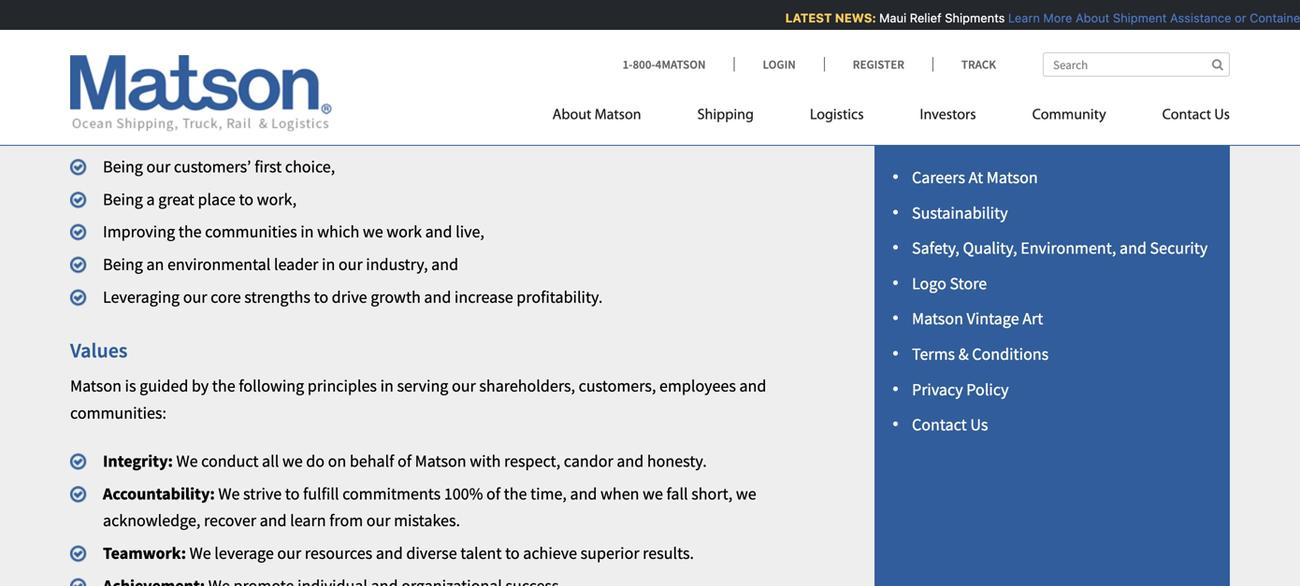 Task type: describe. For each thing, give the bounding box(es) containing it.
value
[[137, 108, 175, 129]]

assistance
[[1166, 11, 1227, 25]]

our up drive
[[339, 254, 363, 275]]

1-800-4matson link
[[623, 57, 734, 72]]

strive
[[243, 483, 282, 505]]

conduct
[[201, 451, 259, 472]]

core
[[211, 287, 241, 308]]

matson inside matson is guided by the following principles in serving our shareholders, customers, employees and communities:
[[70, 376, 122, 397]]

0 vertical spatial contact us link
[[1134, 99, 1230, 137]]

history
[[926, 94, 977, 115]]

communities
[[205, 221, 297, 242]]

superior
[[581, 543, 639, 564]]

teamwork:
[[103, 543, 186, 564]]

container
[[1246, 11, 1300, 25]]

community
[[1032, 108, 1106, 123]]

to for to create value for our shareholders by:
[[70, 108, 87, 129]]

communities:
[[70, 402, 166, 424]]

integrity:
[[103, 451, 173, 472]]

1 vertical spatial us
[[970, 414, 988, 436]]

do
[[306, 451, 325, 472]]

to inside we strive to fulfill commitments 100% of the time, and when we fall short, we acknowledge, recover and learn from our mistakes.
[[285, 483, 300, 505]]

matson inside the top menu "navigation"
[[595, 108, 641, 123]]

logistics
[[810, 108, 864, 123]]

and left diverse
[[376, 543, 403, 564]]

the inside matson is guided by the following principles in serving our shareholders, customers, employees and communities:
[[212, 376, 235, 397]]

with
[[470, 451, 501, 472]]

short,
[[691, 483, 733, 505]]

investors link
[[892, 99, 1004, 137]]

environment,
[[1021, 238, 1116, 259]]

choice,
[[285, 156, 335, 177]]

resources
[[305, 543, 372, 564]]

login link
[[734, 57, 824, 72]]

community link
[[1004, 99, 1134, 137]]

candor
[[564, 451, 613, 472]]

register
[[853, 57, 904, 72]]

learn
[[1004, 11, 1036, 25]]

learn more about shipment assistance or container link
[[1004, 11, 1300, 25]]

blue matson logo with ocean, shipping, truck, rail and logistics written beneath it. image
[[70, 55, 332, 132]]

1 horizontal spatial values
[[1063, 25, 1108, 46]]

industry,
[[366, 254, 428, 275]]

and down strive on the left bottom
[[260, 510, 287, 531]]

principles
[[308, 376, 377, 397]]

integrity: we conduct all we do on behalf of matson with respect, candor and honesty.
[[103, 451, 707, 472]]

our right for
[[202, 108, 226, 129]]

we for leverage
[[189, 543, 211, 564]]

0 vertical spatial vision
[[987, 25, 1029, 46]]

inside
[[926, 128, 969, 149]]

conduct
[[983, 60, 1043, 81]]

maui
[[875, 11, 903, 25]]

anyone.
[[265, 28, 321, 49]]

code of conduct
[[926, 60, 1043, 81]]

code
[[926, 60, 962, 81]]

great
[[158, 189, 194, 210]]

better
[[183, 28, 225, 49]]

to create value for our shareholders by:
[[70, 108, 346, 129]]

to right talent
[[505, 543, 520, 564]]

an
[[146, 254, 164, 275]]

our left core at left
[[183, 287, 207, 308]]

and left live,
[[425, 221, 452, 242]]

about inside the top menu "navigation"
[[552, 108, 591, 123]]

we right all
[[282, 451, 303, 472]]

place
[[198, 189, 236, 210]]

than
[[229, 28, 261, 49]]

profitability.
[[517, 287, 603, 308]]

policy
[[967, 379, 1009, 400]]

latest news: maui relief shipments learn more about shipment assistance or container
[[781, 11, 1300, 25]]

at
[[969, 167, 983, 188]]

for
[[179, 108, 198, 129]]

time,
[[530, 483, 567, 505]]

create
[[91, 108, 134, 129]]

customers,
[[579, 376, 656, 397]]

being for being an environmental leader in our industry, and
[[103, 254, 143, 275]]

0 horizontal spatial contact us link
[[912, 414, 988, 436]]

0 horizontal spatial contact us
[[912, 414, 988, 436]]

of inside we strive to fulfill commitments 100% of the time, and when we fall short, we acknowledge, recover and learn from our mistakes.
[[486, 483, 500, 505]]

the inside we strive to fulfill commitments 100% of the time, and when we fall short, we acknowledge, recover and learn from our mistakes.
[[504, 483, 527, 505]]

customers'
[[174, 156, 251, 177]]

when
[[601, 483, 639, 505]]

sustainability
[[912, 202, 1008, 223]]

1 horizontal spatial in
[[322, 254, 335, 275]]

increase
[[455, 287, 513, 308]]

our up 'a'
[[146, 156, 170, 177]]

code of conduct link
[[926, 60, 1043, 81]]

matson up at
[[972, 128, 1023, 149]]

results.
[[643, 543, 694, 564]]

privacy
[[912, 379, 963, 400]]

respect,
[[504, 451, 560, 472]]

is
[[125, 376, 136, 397]]

fulfill
[[303, 483, 339, 505]]

mistakes.
[[394, 510, 460, 531]]

and down live,
[[431, 254, 458, 275]]

careers at matson
[[912, 167, 1038, 188]]

quality,
[[963, 238, 1017, 259]]

terms
[[912, 344, 955, 365]]

growth
[[371, 287, 421, 308]]

store
[[950, 273, 987, 294]]

matson right at
[[987, 167, 1038, 188]]

talent
[[460, 543, 502, 564]]

live,
[[456, 221, 484, 242]]

and up when
[[617, 451, 644, 472]]

track link
[[932, 57, 996, 72]]



Task type: vqa. For each thing, say whether or not it's contained in the screenshot.
"Tools"
no



Task type: locate. For each thing, give the bounding box(es) containing it.
shipping link
[[669, 99, 782, 137]]

first
[[254, 156, 282, 177]]

2 vertical spatial the
[[504, 483, 527, 505]]

values up is
[[70, 338, 128, 363]]

vintage
[[967, 308, 1019, 329]]

being left 'a'
[[103, 189, 143, 210]]

we
[[176, 451, 198, 472], [218, 483, 240, 505], [189, 543, 211, 564]]

0 vertical spatial us
[[1214, 108, 1230, 123]]

2 vertical spatial we
[[189, 543, 211, 564]]

safety,
[[912, 238, 960, 259]]

0 horizontal spatial of
[[398, 451, 412, 472]]

0 vertical spatial being
[[103, 156, 143, 177]]

matson down 1-
[[595, 108, 641, 123]]

being for being our customers' first choice,
[[103, 156, 143, 177]]

1 horizontal spatial contact us
[[1162, 108, 1230, 123]]

vision up the create
[[70, 70, 124, 96]]

2 vertical spatial being
[[103, 254, 143, 275]]

we left work
[[363, 221, 383, 242]]

about
[[1072, 11, 1106, 25], [552, 108, 591, 123]]

leverage
[[214, 543, 274, 564]]

logo store link
[[912, 273, 987, 294]]

0 vertical spatial in
[[300, 221, 314, 242]]

guided
[[139, 376, 188, 397]]

to right place
[[239, 189, 254, 210]]

3 being from the top
[[103, 254, 143, 275]]

honesty.
[[647, 451, 707, 472]]

inside matson link
[[926, 128, 1023, 149]]

0 vertical spatial about
[[1072, 11, 1106, 25]]

improving the communities in which we work and live,
[[103, 221, 484, 242]]

2 being from the top
[[103, 189, 143, 210]]

1-
[[623, 57, 633, 72]]

100%
[[444, 483, 483, 505]]

in
[[300, 221, 314, 242], [322, 254, 335, 275], [380, 376, 394, 397]]

0 vertical spatial we
[[176, 451, 198, 472]]

terms & conditions
[[912, 344, 1049, 365]]

and down latest news: maui relief shipments learn more about shipment assistance or container
[[1032, 25, 1059, 46]]

our down commitments
[[366, 510, 391, 531]]

achieve
[[523, 543, 577, 564]]

security
[[1150, 238, 1208, 259]]

being our customers' first choice,
[[103, 156, 335, 177]]

2 horizontal spatial in
[[380, 376, 394, 397]]

of right 100%
[[486, 483, 500, 505]]

to left the create
[[70, 108, 87, 129]]

0 vertical spatial contact us
[[1162, 108, 1230, 123]]

drive
[[332, 287, 367, 308]]

1-800-4matson
[[623, 57, 706, 72]]

our inside we strive to fulfill commitments 100% of the time, and when we fall short, we acknowledge, recover and learn from our mistakes.
[[366, 510, 391, 531]]

vision
[[987, 25, 1029, 46], [70, 70, 124, 96]]

to left fulfill
[[285, 483, 300, 505]]

we inside we strive to fulfill commitments 100% of the time, and when we fall short, we acknowledge, recover and learn from our mistakes.
[[218, 483, 240, 505]]

0 horizontal spatial the
[[178, 221, 202, 242]]

we
[[363, 221, 383, 242], [282, 451, 303, 472], [643, 483, 663, 505], [736, 483, 756, 505]]

1 vertical spatial contact us
[[912, 414, 988, 436]]

following
[[239, 376, 304, 397]]

us inside the top menu "navigation"
[[1214, 108, 1230, 123]]

to for to move freight better than anyone.
[[70, 28, 87, 49]]

1 horizontal spatial contact
[[1162, 108, 1211, 123]]

0 horizontal spatial us
[[970, 414, 988, 436]]

safety, quality, environment, and security
[[912, 238, 1208, 259]]

matson vintage art
[[912, 308, 1043, 329]]

work
[[387, 221, 422, 242]]

of right behalf
[[398, 451, 412, 472]]

employees
[[659, 376, 736, 397]]

1 vertical spatial we
[[218, 483, 240, 505]]

0 vertical spatial contact
[[1162, 108, 1211, 123]]

2 vertical spatial of
[[486, 483, 500, 505]]

logistics link
[[782, 99, 892, 137]]

about matson
[[552, 108, 641, 123]]

shareholders,
[[479, 376, 575, 397]]

1 horizontal spatial us
[[1214, 108, 1230, 123]]

more
[[1039, 11, 1068, 25]]

we left fall
[[643, 483, 663, 505]]

terms & conditions link
[[912, 344, 1049, 365]]

0 vertical spatial values
[[1063, 25, 1108, 46]]

matson is guided by the following principles in serving our shareholders, customers, employees and communities:
[[70, 376, 766, 424]]

contact us down search image
[[1162, 108, 1230, 123]]

leveraging
[[103, 287, 180, 308]]

contact us
[[1162, 108, 1230, 123], [912, 414, 988, 436]]

and inside matson is guided by the following principles in serving our shareholders, customers, employees and communities:
[[739, 376, 766, 397]]

1 vertical spatial about
[[552, 108, 591, 123]]

we up recover
[[218, 483, 240, 505]]

0 horizontal spatial vision
[[70, 70, 124, 96]]

values down more
[[1063, 25, 1108, 46]]

to left drive
[[314, 287, 328, 308]]

1 to from the top
[[70, 28, 87, 49]]

contact inside the top menu "navigation"
[[1162, 108, 1211, 123]]

1 vertical spatial the
[[212, 376, 235, 397]]

contact us link down privacy policy link
[[912, 414, 988, 436]]

contact down search search box
[[1162, 108, 1211, 123]]

to move freight better than anyone.
[[70, 28, 321, 49]]

0 horizontal spatial contact
[[912, 414, 967, 436]]

being a great place to work,
[[103, 189, 297, 210]]

being down the create
[[103, 156, 143, 177]]

2 horizontal spatial of
[[966, 60, 980, 81]]

1 horizontal spatial the
[[212, 376, 235, 397]]

fall
[[666, 483, 688, 505]]

login
[[763, 57, 796, 72]]

0 vertical spatial the
[[178, 221, 202, 242]]

the
[[178, 221, 202, 242], [212, 376, 235, 397], [504, 483, 527, 505]]

and right growth
[[424, 287, 451, 308]]

in left serving
[[380, 376, 394, 397]]

1 vertical spatial vision
[[70, 70, 124, 96]]

we right short,
[[736, 483, 756, 505]]

1 horizontal spatial of
[[486, 483, 500, 505]]

by
[[192, 376, 209, 397]]

and right 'employees'
[[739, 376, 766, 397]]

and left security on the top
[[1120, 238, 1147, 259]]

in left which
[[300, 221, 314, 242]]

contact us link
[[1134, 99, 1230, 137], [912, 414, 988, 436]]

top menu navigation
[[552, 99, 1230, 137]]

matson vintage art link
[[912, 308, 1043, 329]]

1 vertical spatial contact
[[912, 414, 967, 436]]

relief
[[906, 11, 938, 25]]

history link
[[926, 94, 977, 115]]

track
[[961, 57, 996, 72]]

the right by
[[212, 376, 235, 397]]

2 vertical spatial in
[[380, 376, 394, 397]]

a
[[146, 189, 155, 210]]

in right leader at the left of page
[[322, 254, 335, 275]]

0 horizontal spatial values
[[70, 338, 128, 363]]

shipping
[[697, 108, 754, 123]]

0 vertical spatial to
[[70, 28, 87, 49]]

1 vertical spatial values
[[70, 338, 128, 363]]

2 to from the top
[[70, 108, 87, 129]]

1 vertical spatial to
[[70, 108, 87, 129]]

which
[[317, 221, 359, 242]]

contact down privacy
[[912, 414, 967, 436]]

we strive to fulfill commitments 100% of the time, and when we fall short, we acknowledge, recover and learn from our mistakes.
[[103, 483, 756, 531]]

1 horizontal spatial contact us link
[[1134, 99, 1230, 137]]

mission,
[[926, 25, 983, 46]]

investors
[[920, 108, 976, 123]]

0 horizontal spatial in
[[300, 221, 314, 242]]

our right serving
[[452, 376, 476, 397]]

work,
[[257, 189, 297, 210]]

1 vertical spatial in
[[322, 254, 335, 275]]

we left leverage
[[189, 543, 211, 564]]

commitments
[[342, 483, 441, 505]]

matson up terms
[[912, 308, 963, 329]]

1 vertical spatial of
[[398, 451, 412, 472]]

being left the an
[[103, 254, 143, 275]]

mission, vision and values link
[[926, 25, 1108, 46]]

of right code
[[966, 60, 980, 81]]

in inside matson is guided by the following principles in serving our shareholders, customers, employees and communities:
[[380, 376, 394, 397]]

to
[[239, 189, 254, 210], [314, 287, 328, 308], [285, 483, 300, 505], [505, 543, 520, 564]]

vision down learn
[[987, 25, 1029, 46]]

and
[[1032, 25, 1059, 46], [425, 221, 452, 242], [1120, 238, 1147, 259], [431, 254, 458, 275], [424, 287, 451, 308], [739, 376, 766, 397], [617, 451, 644, 472], [570, 483, 597, 505], [260, 510, 287, 531], [376, 543, 403, 564]]

us down search image
[[1214, 108, 1230, 123]]

conditions
[[972, 344, 1049, 365]]

we left the conduct
[[176, 451, 198, 472]]

1 vertical spatial being
[[103, 189, 143, 210]]

we for conduct
[[176, 451, 198, 472]]

to left "move"
[[70, 28, 87, 49]]

contact us link down search image
[[1134, 99, 1230, 137]]

1 vertical spatial contact us link
[[912, 414, 988, 436]]

privacy policy link
[[912, 379, 1009, 400]]

values
[[1063, 25, 1108, 46], [70, 338, 128, 363]]

privacy policy
[[912, 379, 1009, 400]]

freight
[[133, 28, 180, 49]]

environmental
[[167, 254, 271, 275]]

shipment
[[1109, 11, 1163, 25]]

0 vertical spatial of
[[966, 60, 980, 81]]

being for being a great place to work,
[[103, 189, 143, 210]]

1 being from the top
[[103, 156, 143, 177]]

the left time,
[[504, 483, 527, 505]]

contact us down privacy policy link
[[912, 414, 988, 436]]

being
[[103, 156, 143, 177], [103, 189, 143, 210], [103, 254, 143, 275]]

1 horizontal spatial vision
[[987, 25, 1029, 46]]

search image
[[1212, 58, 1223, 71]]

None search field
[[1043, 52, 1230, 77]]

matson left is
[[70, 376, 122, 397]]

or
[[1231, 11, 1242, 25]]

shipments
[[941, 11, 1001, 25]]

0 horizontal spatial about
[[552, 108, 591, 123]]

by:
[[324, 108, 346, 129]]

matson
[[595, 108, 641, 123], [972, 128, 1023, 149], [987, 167, 1038, 188], [912, 308, 963, 329], [70, 376, 122, 397], [415, 451, 466, 472]]

Search search field
[[1043, 52, 1230, 77]]

our inside matson is guided by the following principles in serving our shareholders, customers, employees and communities:
[[452, 376, 476, 397]]

matson up 100%
[[415, 451, 466, 472]]

shareholders
[[229, 108, 321, 129]]

from
[[329, 510, 363, 531]]

the down being a great place to work,
[[178, 221, 202, 242]]

1 horizontal spatial about
[[1072, 11, 1106, 25]]

us down policy at bottom right
[[970, 414, 988, 436]]

2 horizontal spatial the
[[504, 483, 527, 505]]

all
[[262, 451, 279, 472]]

our down learn
[[277, 543, 301, 564]]

mission, vision and values
[[926, 25, 1108, 46]]

and down candor on the left of the page
[[570, 483, 597, 505]]

contact us inside the top menu "navigation"
[[1162, 108, 1230, 123]]



